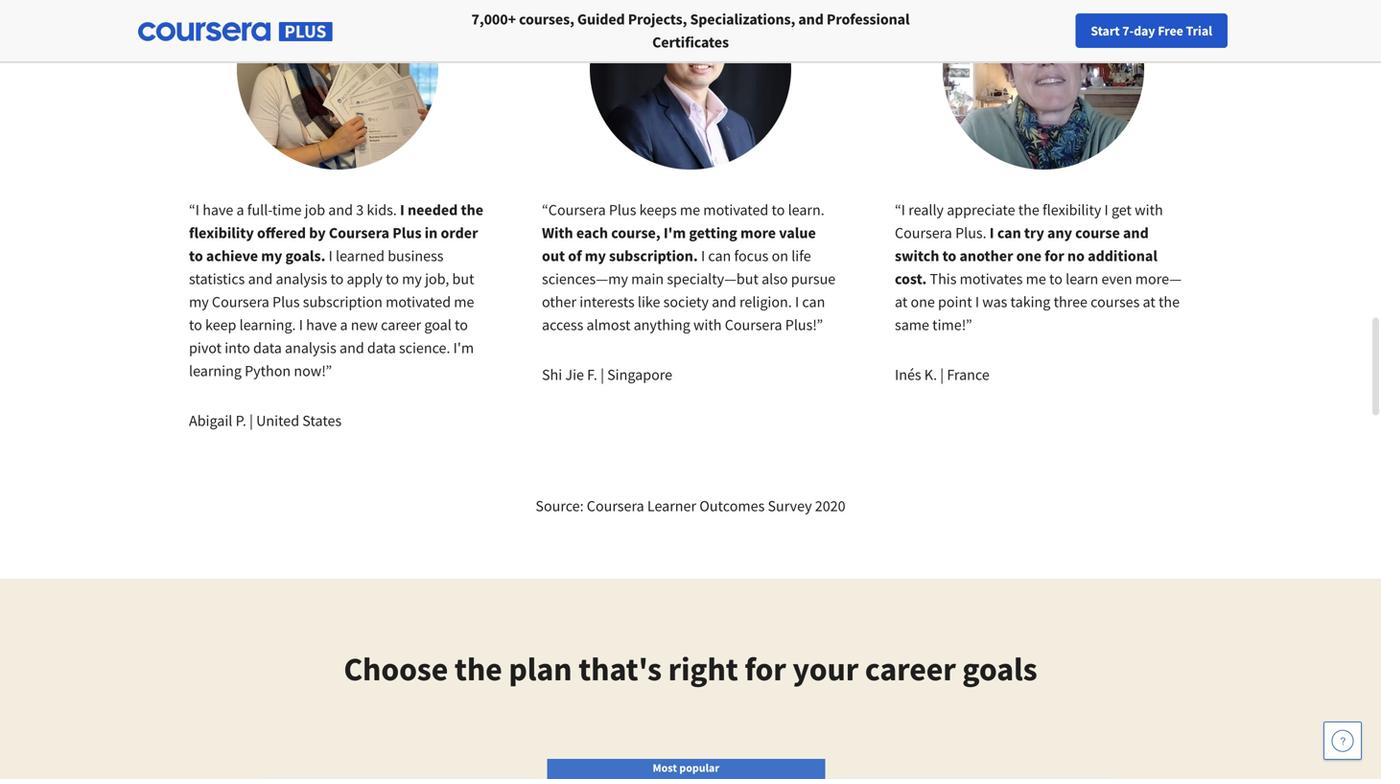 Task type: describe. For each thing, give the bounding box(es) containing it.
learning
[[189, 362, 242, 381]]

learner
[[647, 497, 696, 516]]

plus inside i learned business statistics and analysis to apply to my job, but my coursera plus subscription motivated me to keep learning. i have a new career goal to pivot into data analysis and data science. i'm learning python now!
[[272, 293, 300, 312]]

another
[[960, 246, 1013, 266]]

no
[[1067, 246, 1085, 266]]

coursera inside i can focus on life sciences—my main specialty—but also pursue other interests like society and religion. i can access almost anything with coursera plus!
[[725, 316, 782, 335]]

| for this motivates me to learn even more— at one point i was taking three courses at the same time!
[[940, 365, 944, 385]]

subscription
[[303, 293, 383, 312]]

achieve
[[206, 246, 258, 266]]

to inside "this motivates me to learn even more— at one point i was taking three courses at the same time!"
[[1049, 270, 1063, 289]]

source:
[[536, 497, 584, 516]]

outcomes
[[699, 497, 765, 516]]

order
[[441, 223, 478, 243]]

2 at from the left
[[1143, 293, 1156, 312]]

course,
[[611, 223, 660, 243]]

pursue
[[791, 270, 836, 289]]

into
[[225, 339, 250, 358]]

a inside i learned business statistics and analysis to apply to my job, but my coursera plus subscription motivated me to keep learning. i have a new career goal to pivot into data analysis and data science. i'm learning python now!
[[340, 316, 348, 335]]

main
[[631, 270, 664, 289]]

help center image
[[1331, 730, 1354, 753]]

can for try
[[997, 223, 1021, 243]]

the inside "this motivates me to learn even more— at one point i was taking three courses at the same time!"
[[1159, 293, 1180, 312]]

subscription.
[[609, 246, 698, 266]]

abigail
[[189, 411, 232, 431]]

each
[[576, 223, 608, 243]]

2 vertical spatial can
[[802, 293, 825, 312]]

| for i learned business statistics and analysis to apply to my job, but my coursera plus subscription motivated me to keep learning. i have a new career goal to pivot into data analysis and data science. i'm learning python now!
[[249, 411, 253, 431]]

projects,
[[628, 10, 687, 29]]

value
[[779, 223, 816, 243]]

i needed the flexibility offered by coursera plus in order to achieve my goals.
[[189, 200, 483, 266]]

i left "get"
[[1104, 200, 1108, 220]]

me inside i learned business statistics and analysis to apply to my job, but my coursera plus subscription motivated me to keep learning. i have a new career goal to pivot into data analysis and data science. i'm learning python now!
[[454, 293, 474, 312]]

course
[[1075, 223, 1120, 243]]

me inside coursera plus keeps me motivated to learn. with each course, i'm getting more value out of my subscription.
[[680, 200, 700, 220]]

anything
[[634, 316, 690, 335]]

point
[[938, 293, 972, 312]]

even
[[1102, 270, 1132, 289]]

learner image abigail p. image
[[237, 0, 438, 170]]

2020
[[815, 497, 846, 516]]

plus inside i needed the flexibility offered by coursera plus in order to achieve my goals.
[[393, 223, 422, 243]]

and inside 7,000+ courses, guided projects, specializations, and professional certificates
[[798, 10, 824, 29]]

time!
[[932, 316, 966, 335]]

new
[[351, 316, 378, 335]]

the inside i needed the flexibility offered by coursera plus in order to achieve my goals.
[[461, 200, 483, 220]]

one inside the i can try any course and switch to another one for no additional cost.
[[1016, 246, 1042, 266]]

appreciate
[[947, 200, 1015, 220]]

i inside i needed the flexibility offered by coursera plus in order to achieve my goals.
[[400, 200, 405, 220]]

to right apply
[[386, 270, 399, 289]]

was
[[982, 293, 1007, 312]]

7-
[[1122, 22, 1134, 39]]

society
[[663, 293, 709, 312]]

for inside the i can try any course and switch to another one for no additional cost.
[[1045, 246, 1064, 266]]

flexibility inside i needed the flexibility offered by coursera plus in order to achieve my goals.
[[189, 223, 254, 243]]

day
[[1134, 22, 1155, 39]]

certificates
[[652, 33, 729, 52]]

shi jie f. | singapore
[[542, 365, 672, 385]]

source: coursera learner outcomes survey 2020
[[536, 497, 846, 516]]

additional
[[1088, 246, 1158, 266]]

and down achieve
[[248, 270, 273, 289]]

p.
[[236, 411, 246, 431]]

i'm inside i learned business statistics and analysis to apply to my job, but my coursera plus subscription motivated me to keep learning. i have a new career goal to pivot into data analysis and data science. i'm learning python now!
[[453, 339, 474, 358]]

pivot
[[189, 339, 222, 358]]

right
[[668, 649, 738, 690]]

apply
[[347, 270, 383, 289]]

most popular
[[653, 761, 719, 776]]

0 vertical spatial have
[[203, 200, 233, 220]]

i left full-
[[195, 200, 200, 220]]

learning.
[[239, 316, 296, 335]]

now!
[[294, 362, 325, 381]]

python
[[245, 362, 291, 381]]

coursera image
[[23, 16, 145, 46]]

plan
[[509, 649, 572, 690]]

inés
[[895, 365, 921, 385]]

1 horizontal spatial |
[[600, 365, 604, 385]]

specializations,
[[690, 10, 795, 29]]

choose the plan that's right for your career goals
[[344, 649, 1037, 690]]

start 7-day free trial button
[[1075, 13, 1228, 48]]

focus
[[734, 246, 769, 266]]

i left really
[[901, 200, 905, 220]]

keeps
[[639, 200, 677, 220]]

1 at from the left
[[895, 293, 908, 312]]

start 7-day free trial
[[1091, 22, 1212, 39]]

coursera inside i learned business statistics and analysis to apply to my job, but my coursera plus subscription motivated me to keep learning. i have a new career goal to pivot into data analysis and data science. i'm learning python now!
[[212, 293, 269, 312]]

to inside the i can try any course and switch to another one for no additional cost.
[[942, 246, 957, 266]]

i can try any course and switch to another one for no additional cost.
[[895, 223, 1158, 289]]

coursera plus keeps me motivated to learn. with each course, i'm getting more value out of my subscription.
[[542, 200, 825, 266]]

almost
[[587, 316, 631, 335]]

motivated inside i learned business statistics and analysis to apply to my job, but my coursera plus subscription motivated me to keep learning. i have a new career goal to pivot into data analysis and data science. i'm learning python now!
[[386, 293, 451, 312]]

survey
[[768, 497, 812, 516]]

singapore
[[607, 365, 672, 385]]

that's
[[579, 649, 662, 690]]

have inside i learned business statistics and analysis to apply to my job, but my coursera plus subscription motivated me to keep learning. i have a new career goal to pivot into data analysis and data science. i'm learning python now!
[[306, 316, 337, 335]]

interests
[[579, 293, 635, 312]]

1 vertical spatial your
[[793, 649, 859, 690]]

1 vertical spatial analysis
[[285, 339, 336, 358]]

to right "goal"
[[455, 316, 468, 335]]

learner image inés k. image
[[943, 0, 1144, 170]]

this motivates me to learn even more— at one point i was taking three courses at the same time!
[[895, 270, 1182, 335]]

trial
[[1186, 22, 1212, 39]]

shi
[[542, 365, 562, 385]]

three
[[1054, 293, 1088, 312]]

show notifications image
[[1158, 24, 1181, 47]]

to up pivot
[[189, 316, 202, 335]]

other
[[542, 293, 576, 312]]

science.
[[399, 339, 450, 358]]

to up subscription
[[330, 270, 344, 289]]

career inside i learned business statistics and analysis to apply to my job, but my coursera plus subscription motivated me to keep learning. i have a new career goal to pivot into data analysis and data science. i'm learning python now!
[[381, 316, 421, 335]]

plus.
[[955, 223, 987, 243]]

i learned business statistics and analysis to apply to my job, but my coursera plus subscription motivated me to keep learning. i have a new career goal to pivot into data analysis and data science. i'm learning python now!
[[189, 246, 474, 381]]

start
[[1091, 22, 1120, 39]]

find your new career link
[[999, 19, 1138, 43]]

of
[[568, 246, 582, 266]]

switch
[[895, 246, 939, 266]]

professional
[[827, 10, 910, 29]]

popular
[[679, 761, 719, 776]]

7,000+ courses, guided projects, specializations, and professional certificates
[[471, 10, 910, 52]]



Task type: vqa. For each thing, say whether or not it's contained in the screenshot.
No Application Fee list item at the bottom
no



Task type: locate. For each thing, give the bounding box(es) containing it.
me inside "this motivates me to learn even more— at one point i was taking three courses at the same time!"
[[1026, 270, 1046, 289]]

i'm right science. at the top
[[453, 339, 474, 358]]

to up this at right
[[942, 246, 957, 266]]

coursera plus image
[[138, 22, 333, 41]]

me up taking
[[1026, 270, 1046, 289]]

to left learn
[[1049, 270, 1063, 289]]

most
[[653, 761, 677, 776]]

new
[[1064, 22, 1089, 39]]

i up plus!
[[795, 293, 799, 312]]

0 vertical spatial flexibility
[[1043, 200, 1101, 220]]

i up "specialty—but"
[[701, 246, 705, 266]]

motivated down job,
[[386, 293, 451, 312]]

one
[[1016, 246, 1042, 266], [911, 293, 935, 312]]

goals
[[962, 649, 1037, 690]]

1 horizontal spatial with
[[1135, 200, 1163, 220]]

can down getting
[[708, 246, 731, 266]]

1 vertical spatial flexibility
[[189, 223, 254, 243]]

on
[[772, 246, 788, 266]]

and up 'additional'
[[1123, 223, 1149, 243]]

1 vertical spatial plus
[[393, 223, 422, 243]]

1 vertical spatial for
[[745, 649, 786, 690]]

coursera down religion.
[[725, 316, 782, 335]]

try
[[1024, 223, 1044, 243]]

career up science. at the top
[[381, 316, 421, 335]]

religion.
[[739, 293, 792, 312]]

i right plus.
[[990, 223, 994, 243]]

specialty—but
[[667, 270, 759, 289]]

business
[[388, 246, 444, 266]]

to left learn.
[[772, 200, 785, 220]]

same
[[895, 316, 929, 335]]

my right of
[[585, 246, 606, 266]]

0 vertical spatial one
[[1016, 246, 1042, 266]]

and down new
[[340, 339, 364, 358]]

None search field
[[264, 12, 590, 50]]

i'm inside coursera plus keeps me motivated to learn. with each course, i'm getting more value out of my subscription.
[[664, 223, 686, 243]]

getting
[[689, 223, 737, 243]]

out
[[542, 246, 565, 266]]

2 horizontal spatial me
[[1026, 270, 1046, 289]]

a left new
[[340, 316, 348, 335]]

plus inside coursera plus keeps me motivated to learn. with each course, i'm getting more value out of my subscription.
[[609, 200, 636, 220]]

2 vertical spatial me
[[454, 293, 474, 312]]

0 horizontal spatial a
[[236, 200, 244, 220]]

0 vertical spatial can
[[997, 223, 1021, 243]]

find
[[1008, 22, 1033, 39]]

abigail p. | united states
[[189, 411, 342, 431]]

1 vertical spatial me
[[1026, 270, 1046, 289]]

i'm down 'keeps'
[[664, 223, 686, 243]]

career
[[381, 316, 421, 335], [865, 649, 956, 690]]

full-
[[247, 200, 272, 220]]

can down pursue
[[802, 293, 825, 312]]

get
[[1112, 200, 1132, 220]]

0 horizontal spatial at
[[895, 293, 908, 312]]

i have a full-time job and 3 kids.
[[195, 200, 400, 220]]

plus!
[[785, 316, 817, 335]]

coursera up 'keep'
[[212, 293, 269, 312]]

0 vertical spatial me
[[680, 200, 700, 220]]

keep
[[205, 316, 236, 335]]

to inside coursera plus keeps me motivated to learn. with each course, i'm getting more value out of my subscription.
[[772, 200, 785, 220]]

time
[[272, 200, 302, 220]]

coursera down 3
[[329, 223, 389, 243]]

the left plan
[[455, 649, 502, 690]]

and inside the i can try any course and switch to another one for no additional cost.
[[1123, 223, 1149, 243]]

one up "same"
[[911, 293, 935, 312]]

motivates
[[960, 270, 1023, 289]]

any
[[1047, 223, 1072, 243]]

i left was
[[975, 293, 979, 312]]

0 horizontal spatial flexibility
[[189, 223, 254, 243]]

flexibility up achieve
[[189, 223, 254, 243]]

united
[[256, 411, 299, 431]]

flexibility
[[1043, 200, 1101, 220], [189, 223, 254, 243]]

states
[[302, 411, 342, 431]]

1 vertical spatial can
[[708, 246, 731, 266]]

flexibility inside i really appreciate the flexibility i get with coursera plus.
[[1043, 200, 1101, 220]]

the
[[461, 200, 483, 220], [1018, 200, 1039, 220], [1159, 293, 1180, 312], [455, 649, 502, 690]]

have down subscription
[[306, 316, 337, 335]]

but
[[452, 270, 474, 289]]

1 vertical spatial with
[[693, 316, 722, 335]]

at down "cost."
[[895, 293, 908, 312]]

2 horizontal spatial can
[[997, 223, 1021, 243]]

0 horizontal spatial career
[[381, 316, 421, 335]]

i inside the i can try any course and switch to another one for no additional cost.
[[990, 223, 994, 243]]

the up try
[[1018, 200, 1039, 220]]

0 vertical spatial a
[[236, 200, 244, 220]]

with
[[542, 223, 573, 243]]

0 horizontal spatial plus
[[272, 293, 300, 312]]

really
[[908, 200, 944, 220]]

0 horizontal spatial motivated
[[386, 293, 451, 312]]

0 horizontal spatial your
[[793, 649, 859, 690]]

k.
[[924, 365, 937, 385]]

1 vertical spatial career
[[865, 649, 956, 690]]

by
[[309, 223, 326, 243]]

0 horizontal spatial have
[[203, 200, 233, 220]]

kids.
[[367, 200, 397, 220]]

also
[[762, 270, 788, 289]]

0 horizontal spatial |
[[249, 411, 253, 431]]

i can focus on life sciences—my main specialty—but also pursue other interests like society and religion. i can access almost anything with coursera plus!
[[542, 246, 836, 335]]

analysis down goals.
[[276, 270, 327, 289]]

0 vertical spatial motivated
[[703, 200, 769, 220]]

have left full-
[[203, 200, 233, 220]]

i really appreciate the flexibility i get with coursera plus.
[[895, 200, 1163, 243]]

1 horizontal spatial a
[[340, 316, 348, 335]]

like
[[638, 293, 660, 312]]

the down more—
[[1159, 293, 1180, 312]]

choose
[[344, 649, 448, 690]]

flexibility up any
[[1043, 200, 1101, 220]]

me
[[680, 200, 700, 220], [1026, 270, 1046, 289], [454, 293, 474, 312]]

have
[[203, 200, 233, 220], [306, 316, 337, 335]]

0 vertical spatial plus
[[609, 200, 636, 220]]

coursera inside i really appreciate the flexibility i get with coursera plus.
[[895, 223, 952, 243]]

2 data from the left
[[367, 339, 396, 358]]

job
[[305, 200, 325, 220]]

1 horizontal spatial plus
[[393, 223, 422, 243]]

the inside i really appreciate the flexibility i get with coursera plus.
[[1018, 200, 1039, 220]]

with inside i really appreciate the flexibility i get with coursera plus.
[[1135, 200, 1163, 220]]

to inside i needed the flexibility offered by coursera plus in order to achieve my goals.
[[189, 246, 203, 266]]

1 horizontal spatial your
[[1036, 22, 1061, 39]]

0 horizontal spatial for
[[745, 649, 786, 690]]

0 vertical spatial for
[[1045, 246, 1064, 266]]

plus
[[609, 200, 636, 220], [393, 223, 422, 243], [272, 293, 300, 312]]

1 horizontal spatial career
[[865, 649, 956, 690]]

with inside i can focus on life sciences—my main specialty—but also pursue other interests like society and religion. i can access almost anything with coursera plus!
[[693, 316, 722, 335]]

| right k.
[[940, 365, 944, 385]]

1 horizontal spatial one
[[1016, 246, 1042, 266]]

1 horizontal spatial flexibility
[[1043, 200, 1101, 220]]

3
[[356, 200, 364, 220]]

0 vertical spatial your
[[1036, 22, 1061, 39]]

0 horizontal spatial i'm
[[453, 339, 474, 358]]

to up statistics
[[189, 246, 203, 266]]

my down the offered
[[261, 246, 282, 266]]

me down but
[[454, 293, 474, 312]]

1 horizontal spatial can
[[802, 293, 825, 312]]

coursera down really
[[895, 223, 952, 243]]

0 vertical spatial career
[[381, 316, 421, 335]]

2 horizontal spatial plus
[[609, 200, 636, 220]]

i right goals.
[[329, 246, 333, 266]]

with
[[1135, 200, 1163, 220], [693, 316, 722, 335]]

learner image shi jie f. image
[[590, 0, 791, 170]]

one down try
[[1016, 246, 1042, 266]]

motivated inside coursera plus keeps me motivated to learn. with each course, i'm getting more value out of my subscription.
[[703, 200, 769, 220]]

| right "f."
[[600, 365, 604, 385]]

1 horizontal spatial at
[[1143, 293, 1156, 312]]

1 vertical spatial one
[[911, 293, 935, 312]]

1 data from the left
[[253, 339, 282, 358]]

more—
[[1135, 270, 1182, 289]]

free
[[1158, 22, 1183, 39]]

learned
[[336, 246, 385, 266]]

inés k. | france
[[895, 365, 990, 385]]

my inside i needed the flexibility offered by coursera plus in order to achieve my goals.
[[261, 246, 282, 266]]

for right right
[[745, 649, 786, 690]]

my inside coursera plus keeps me motivated to learn. with each course, i'm getting more value out of my subscription.
[[585, 246, 606, 266]]

with down society
[[693, 316, 722, 335]]

0 vertical spatial analysis
[[276, 270, 327, 289]]

plus up learning.
[[272, 293, 300, 312]]

2 vertical spatial plus
[[272, 293, 300, 312]]

statistics
[[189, 270, 245, 289]]

i right kids.
[[400, 200, 405, 220]]

goals.
[[285, 246, 326, 266]]

1 vertical spatial have
[[306, 316, 337, 335]]

0 horizontal spatial me
[[454, 293, 474, 312]]

one inside "this motivates me to learn even more— at one point i was taking three courses at the same time!"
[[911, 293, 935, 312]]

0 horizontal spatial can
[[708, 246, 731, 266]]

i right learning.
[[299, 316, 303, 335]]

0 horizontal spatial data
[[253, 339, 282, 358]]

career left goals
[[865, 649, 956, 690]]

0 horizontal spatial one
[[911, 293, 935, 312]]

at down more—
[[1143, 293, 1156, 312]]

coursera inside coursera plus keeps me motivated to learn. with each course, i'm getting more value out of my subscription.
[[548, 200, 606, 220]]

for left no
[[1045, 246, 1064, 266]]

more
[[740, 223, 776, 243]]

can inside the i can try any course and switch to another one for no additional cost.
[[997, 223, 1021, 243]]

at
[[895, 293, 908, 312], [1143, 293, 1156, 312]]

data down new
[[367, 339, 396, 358]]

my down business
[[402, 270, 422, 289]]

1 horizontal spatial i'm
[[664, 223, 686, 243]]

motivated up more
[[703, 200, 769, 220]]

coursera
[[548, 200, 606, 220], [329, 223, 389, 243], [895, 223, 952, 243], [212, 293, 269, 312], [725, 316, 782, 335], [587, 497, 644, 516]]

0 horizontal spatial with
[[693, 316, 722, 335]]

coursera up the each
[[548, 200, 606, 220]]

1 vertical spatial motivated
[[386, 293, 451, 312]]

life
[[791, 246, 811, 266]]

offered
[[257, 223, 306, 243]]

i inside "this motivates me to learn even more— at one point i was taking three courses at the same time!"
[[975, 293, 979, 312]]

coursera inside i needed the flexibility offered by coursera plus in order to achieve my goals.
[[329, 223, 389, 243]]

1 vertical spatial i'm
[[453, 339, 474, 358]]

my down statistics
[[189, 293, 209, 312]]

courses,
[[519, 10, 574, 29]]

1 vertical spatial a
[[340, 316, 348, 335]]

can left try
[[997, 223, 1021, 243]]

0 vertical spatial i'm
[[664, 223, 686, 243]]

data
[[253, 339, 282, 358], [367, 339, 396, 358]]

f.
[[587, 365, 597, 385]]

| right p.
[[249, 411, 253, 431]]

|
[[600, 365, 604, 385], [940, 365, 944, 385], [249, 411, 253, 431]]

to
[[772, 200, 785, 220], [189, 246, 203, 266], [942, 246, 957, 266], [330, 270, 344, 289], [386, 270, 399, 289], [1049, 270, 1063, 289], [189, 316, 202, 335], [455, 316, 468, 335]]

1 horizontal spatial have
[[306, 316, 337, 335]]

can for focus
[[708, 246, 731, 266]]

1 horizontal spatial me
[[680, 200, 700, 220]]

learn.
[[788, 200, 825, 220]]

with right "get"
[[1135, 200, 1163, 220]]

1 horizontal spatial motivated
[[703, 200, 769, 220]]

learn
[[1066, 270, 1098, 289]]

a left full-
[[236, 200, 244, 220]]

career
[[1091, 22, 1128, 39]]

and left professional
[[798, 10, 824, 29]]

analysis up now!
[[285, 339, 336, 358]]

and down "specialty—but"
[[712, 293, 736, 312]]

1 horizontal spatial for
[[1045, 246, 1064, 266]]

and left 3
[[328, 200, 353, 220]]

guided
[[577, 10, 625, 29]]

2 horizontal spatial |
[[940, 365, 944, 385]]

i'm
[[664, 223, 686, 243], [453, 339, 474, 358]]

and inside i can focus on life sciences—my main specialty—but also pursue other interests like society and religion. i can access almost anything with coursera plus!
[[712, 293, 736, 312]]

plus left in
[[393, 223, 422, 243]]

plus up course,
[[609, 200, 636, 220]]

0 vertical spatial with
[[1135, 200, 1163, 220]]

me right 'keeps'
[[680, 200, 700, 220]]

1 horizontal spatial data
[[367, 339, 396, 358]]

data down learning.
[[253, 339, 282, 358]]

coursera right source:
[[587, 497, 644, 516]]

i
[[195, 200, 200, 220], [400, 200, 405, 220], [901, 200, 905, 220], [1104, 200, 1108, 220], [990, 223, 994, 243], [329, 246, 333, 266], [701, 246, 705, 266], [795, 293, 799, 312], [975, 293, 979, 312], [299, 316, 303, 335]]

the up "order" on the top left
[[461, 200, 483, 220]]



